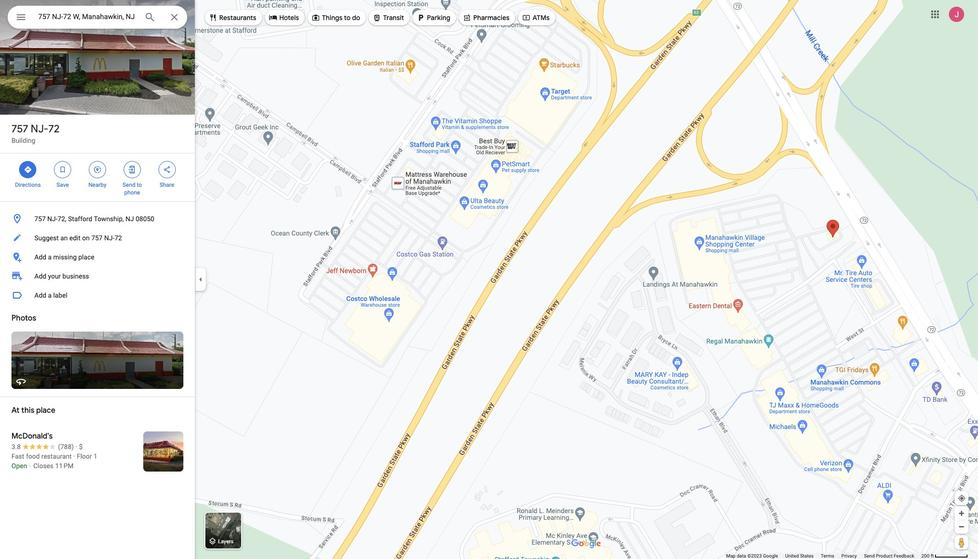 Task type: describe. For each thing, give the bounding box(es) containing it.
save
[[57, 182, 69, 188]]

privacy
[[842, 554, 858, 559]]

 button
[[8, 6, 34, 31]]

united
[[786, 554, 800, 559]]

 parking
[[417, 12, 451, 23]]

place inside button
[[78, 253, 94, 261]]

a for missing
[[48, 253, 52, 261]]

 hotels
[[269, 12, 299, 23]]

on
[[82, 234, 90, 242]]


[[15, 11, 27, 24]]

nj- for 72
[[31, 122, 48, 136]]

 search field
[[8, 6, 187, 31]]

suggest
[[34, 234, 59, 242]]

edit
[[69, 234, 81, 242]]

add a label
[[34, 292, 67, 299]]

phone
[[124, 189, 140, 196]]

none field inside 757 nj-72 w, manahawkin, nj 08050 field
[[38, 11, 137, 22]]

terms button
[[822, 553, 835, 559]]

 transit
[[373, 12, 404, 23]]

send for send product feedback
[[865, 554, 875, 559]]

label
[[53, 292, 67, 299]]

open
[[11, 462, 27, 470]]


[[93, 164, 102, 175]]

200 ft
[[922, 554, 935, 559]]

data
[[737, 554, 747, 559]]

product
[[877, 554, 893, 559]]

restaurant
[[41, 453, 72, 460]]

at
[[11, 406, 20, 415]]

08050
[[136, 215, 155, 223]]

at this place
[[11, 406, 55, 415]]

show street view coverage image
[[956, 535, 969, 550]]

fast
[[11, 453, 24, 460]]

map data ©2023 google
[[727, 554, 779, 559]]

footer inside google maps element
[[727, 553, 922, 559]]

fast food restaurant · floor 1 open ⋅ closes 11 pm
[[11, 453, 97, 470]]

suggest an edit on 757 nj-72 button
[[0, 228, 195, 248]]


[[312, 12, 320, 23]]

200
[[922, 554, 930, 559]]

share
[[160, 182, 174, 188]]

actions for 757 nj-72 region
[[0, 153, 195, 201]]

⋅
[[29, 462, 32, 470]]

1
[[94, 453, 97, 460]]


[[417, 12, 425, 23]]

· $
[[76, 443, 83, 451]]

restaurants
[[219, 13, 257, 22]]

states
[[801, 554, 814, 559]]

757 NJ-72 W, Manahawkin, NJ 08050 field
[[8, 6, 187, 29]]

nj- for 72,
[[47, 215, 58, 223]]

add for add a label
[[34, 292, 46, 299]]

this
[[21, 406, 34, 415]]

zoom out image
[[959, 523, 966, 531]]

building
[[11, 137, 35, 144]]


[[58, 164, 67, 175]]

757 nj-72 building
[[11, 122, 60, 144]]

transit
[[383, 13, 404, 22]]

food
[[26, 453, 40, 460]]

feedback
[[895, 554, 915, 559]]

closes
[[33, 462, 54, 470]]

suggest an edit on 757 nj-72
[[34, 234, 122, 242]]

send product feedback button
[[865, 553, 915, 559]]

11 pm
[[55, 462, 74, 470]]

72 inside button
[[115, 234, 122, 242]]

parking
[[427, 13, 451, 22]]

add a missing place button
[[0, 248, 195, 267]]

ft
[[932, 554, 935, 559]]

send to phone
[[123, 182, 142, 196]]


[[24, 164, 32, 175]]

collapse side panel image
[[195, 274, 206, 285]]

zoom in image
[[959, 510, 966, 517]]

send product feedback
[[865, 554, 915, 559]]


[[522, 12, 531, 23]]

united states
[[786, 554, 814, 559]]

nearby
[[88, 182, 107, 188]]

757 inside button
[[91, 234, 103, 242]]

add your business
[[34, 272, 89, 280]]



Task type: locate. For each thing, give the bounding box(es) containing it.
send
[[123, 182, 135, 188], [865, 554, 875, 559]]

757
[[11, 122, 28, 136], [34, 215, 46, 223], [91, 234, 103, 242]]

directions
[[15, 182, 41, 188]]

1 vertical spatial 757
[[34, 215, 46, 223]]

a left label
[[48, 292, 52, 299]]

place
[[78, 253, 94, 261], [36, 406, 55, 415]]

 pharmacies
[[463, 12, 510, 23]]

757 up building
[[11, 122, 28, 136]]

send up phone
[[123, 182, 135, 188]]

0 vertical spatial nj-
[[31, 122, 48, 136]]

2 horizontal spatial 757
[[91, 234, 103, 242]]

3.8 stars 788 reviews image
[[11, 442, 74, 452]]

nj- inside button
[[47, 215, 58, 223]]

to up phone
[[137, 182, 142, 188]]

place right the this
[[36, 406, 55, 415]]

0 vertical spatial a
[[48, 253, 52, 261]]


[[373, 12, 382, 23]]

a left the missing
[[48, 253, 52, 261]]

2 vertical spatial add
[[34, 292, 46, 299]]

 restaurants
[[209, 12, 257, 23]]

nj- down township, on the top left of the page
[[104, 234, 115, 242]]

add down suggest
[[34, 253, 46, 261]]

google maps element
[[0, 0, 979, 559]]


[[128, 164, 137, 175]]

nj
[[126, 215, 134, 223]]

hotels
[[279, 13, 299, 22]]

to inside send to phone
[[137, 182, 142, 188]]

send inside send to phone
[[123, 182, 135, 188]]

757 for 72,
[[34, 215, 46, 223]]


[[463, 12, 472, 23]]

add inside 'button'
[[34, 292, 46, 299]]

1 horizontal spatial 72
[[115, 234, 122, 242]]

photos
[[11, 314, 36, 323]]

1 add from the top
[[34, 253, 46, 261]]

send left product
[[865, 554, 875, 559]]

mcdonald's
[[11, 432, 53, 441]]

a for label
[[48, 292, 52, 299]]

0 vertical spatial ·
[[76, 443, 77, 451]]

 things to do
[[312, 12, 361, 23]]

0 vertical spatial place
[[78, 253, 94, 261]]

1 vertical spatial a
[[48, 292, 52, 299]]

add left your
[[34, 272, 46, 280]]

nj- up suggest
[[47, 215, 58, 223]]

0 horizontal spatial to
[[137, 182, 142, 188]]

add a missing place
[[34, 253, 94, 261]]

757 right the on
[[91, 234, 103, 242]]

things
[[322, 13, 343, 22]]

united states button
[[786, 553, 814, 559]]

price: inexpensive image
[[79, 443, 83, 451]]

map
[[727, 554, 736, 559]]

72 down township, on the top left of the page
[[115, 234, 122, 242]]

2 vertical spatial 757
[[91, 234, 103, 242]]

add for add a missing place
[[34, 253, 46, 261]]

©2023
[[748, 554, 763, 559]]

757 nj-72, stafford township, nj 08050 button
[[0, 209, 195, 228]]

add left label
[[34, 292, 46, 299]]

· left 'floor'
[[73, 453, 75, 460]]

0 vertical spatial 72
[[48, 122, 60, 136]]

township,
[[94, 215, 124, 223]]

1 horizontal spatial ·
[[76, 443, 77, 451]]

757 up suggest
[[34, 215, 46, 223]]

$
[[79, 443, 83, 451]]

1 vertical spatial to
[[137, 182, 142, 188]]

0 vertical spatial send
[[123, 182, 135, 188]]

your
[[48, 272, 61, 280]]

757 inside button
[[34, 215, 46, 223]]

nj- inside '757 nj-72 building'
[[31, 122, 48, 136]]

72 up 
[[48, 122, 60, 136]]

google account: james peterson  
(james.peterson1902@gmail.com) image
[[950, 7, 965, 22]]

floor
[[77, 453, 92, 460]]


[[209, 12, 217, 23]]

show your location image
[[958, 494, 967, 503]]

a
[[48, 253, 52, 261], [48, 292, 52, 299]]

add for add your business
[[34, 272, 46, 280]]

place down the on
[[78, 253, 94, 261]]

· inside fast food restaurant · floor 1 open ⋅ closes 11 pm
[[73, 453, 75, 460]]

1 a from the top
[[48, 253, 52, 261]]

pharmacies
[[474, 13, 510, 22]]

·
[[76, 443, 77, 451], [73, 453, 75, 460]]

2 a from the top
[[48, 292, 52, 299]]

to
[[344, 13, 351, 22], [137, 182, 142, 188]]

a inside button
[[48, 253, 52, 261]]

3.8
[[11, 443, 21, 451]]

1 vertical spatial add
[[34, 272, 46, 280]]

stafford
[[68, 215, 92, 223]]

google
[[764, 554, 779, 559]]

2 vertical spatial nj-
[[104, 234, 115, 242]]

nj- inside button
[[104, 234, 115, 242]]

1 horizontal spatial place
[[78, 253, 94, 261]]

add
[[34, 253, 46, 261], [34, 272, 46, 280], [34, 292, 46, 299]]

0 vertical spatial add
[[34, 253, 46, 261]]


[[269, 12, 278, 23]]

send inside button
[[865, 554, 875, 559]]

terms
[[822, 554, 835, 559]]


[[163, 164, 171, 175]]

0 vertical spatial 757
[[11, 122, 28, 136]]

2 add from the top
[[34, 272, 46, 280]]

1 horizontal spatial 757
[[34, 215, 46, 223]]

to inside  things to do
[[344, 13, 351, 22]]

· left price: inexpensive icon
[[76, 443, 77, 451]]

757 for 72
[[11, 122, 28, 136]]

atms
[[533, 13, 550, 22]]

a inside 'button'
[[48, 292, 52, 299]]

0 horizontal spatial 72
[[48, 122, 60, 136]]

0 vertical spatial to
[[344, 13, 351, 22]]

1 vertical spatial place
[[36, 406, 55, 415]]

1 vertical spatial 72
[[115, 234, 122, 242]]

footer
[[727, 553, 922, 559]]

do
[[352, 13, 361, 22]]

0 horizontal spatial send
[[123, 182, 135, 188]]

0 horizontal spatial 757
[[11, 122, 28, 136]]

footer containing map data ©2023 google
[[727, 553, 922, 559]]

1 horizontal spatial to
[[344, 13, 351, 22]]

add inside button
[[34, 253, 46, 261]]

send for send to phone
[[123, 182, 135, 188]]

layers
[[218, 539, 234, 545]]

business
[[63, 272, 89, 280]]

an
[[60, 234, 68, 242]]

1 horizontal spatial send
[[865, 554, 875, 559]]

757 nj-72 main content
[[0, 0, 195, 559]]

757 inside '757 nj-72 building'
[[11, 122, 28, 136]]

nj- up building
[[31, 122, 48, 136]]

 atms
[[522, 12, 550, 23]]

1 vertical spatial ·
[[73, 453, 75, 460]]

200 ft button
[[922, 554, 969, 559]]

(788)
[[58, 443, 74, 451]]

add a label button
[[0, 286, 195, 305]]

1 vertical spatial nj-
[[47, 215, 58, 223]]

None field
[[38, 11, 137, 22]]

72 inside '757 nj-72 building'
[[48, 122, 60, 136]]

757 nj-72, stafford township, nj 08050
[[34, 215, 155, 223]]

72
[[48, 122, 60, 136], [115, 234, 122, 242]]

add your business link
[[0, 267, 195, 286]]

0 horizontal spatial place
[[36, 406, 55, 415]]

nj-
[[31, 122, 48, 136], [47, 215, 58, 223], [104, 234, 115, 242]]

3 add from the top
[[34, 292, 46, 299]]

0 horizontal spatial ·
[[73, 453, 75, 460]]

1 vertical spatial send
[[865, 554, 875, 559]]

missing
[[53, 253, 77, 261]]

to left do
[[344, 13, 351, 22]]

privacy button
[[842, 553, 858, 559]]

72,
[[58, 215, 66, 223]]



Task type: vqa. For each thing, say whether or not it's contained in the screenshot.


